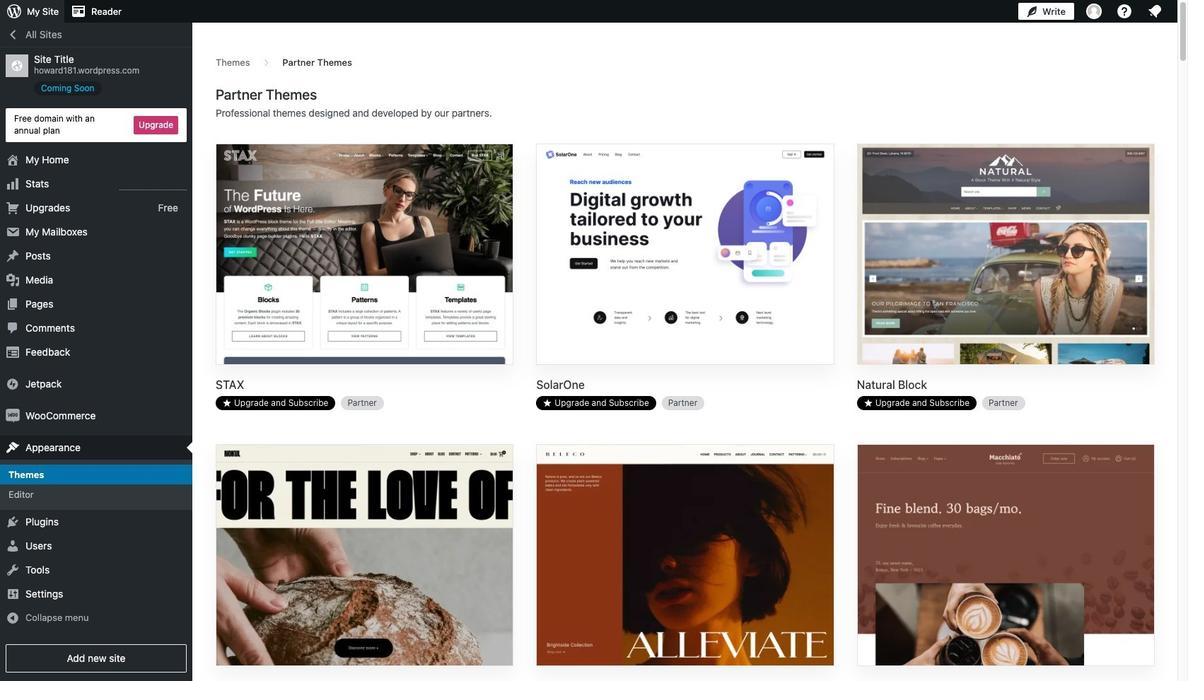 Task type: vqa. For each thing, say whether or not it's contained in the screenshot.
text box
no



Task type: describe. For each thing, give the bounding box(es) containing it.
the macchiato theme is ideal for artisan storefronts. you offer exceptional products you make with care. showcase your products in a theme designed for stores with a smaller inventory that changes regularly. image
[[858, 445, 1155, 679]]

2 img image from the top
[[6, 409, 20, 423]]

highest hourly views 0 image
[[120, 181, 187, 190]]

1 img image from the top
[[6, 377, 20, 391]]

attract loyal customers to your personal-care brand with the lovely beleco theme for woocommerce. the minimal design of beleco has a subtle ambiance ideal for beauty and skincare products. image
[[537, 445, 834, 679]]

stax is a premium block theme for the wordpress full-site editor. the design is clean, versatile, and totally customizable. additionally, the setup wizard provides a super simple installation process — so your site will appear exactly as the demo within moments of activation. image
[[216, 144, 513, 366]]

my profile image
[[1087, 4, 1102, 19]]



Task type: locate. For each thing, give the bounding box(es) containing it.
whether you're providing fishing charters or surf adventures, promoting local farmers markets or saving the whales, offering vegan cooking tips or selling organic lip balm — the natural theme is a natural choice for your wordpress website. image
[[858, 144, 1155, 366]]

1 vertical spatial img image
[[6, 409, 20, 423]]

solarone is a fresh, minimal, and professional wordpress block theme. this theme is suitable for corporate business websites or agencies, freelancers and small startups. image
[[537, 144, 834, 366]]

img image
[[6, 377, 20, 391], [6, 409, 20, 423]]

nokul is a tasty block wordpress theme that will help your pastries and doughs take center stage and get the attention they deserve. thanks to nokul's seamless design, your website visitors will enjoy adding your products to cart and will keep coming back. image
[[216, 445, 513, 679]]

0 vertical spatial img image
[[6, 377, 20, 391]]

manage your notifications image
[[1147, 3, 1164, 20]]

help image
[[1116, 3, 1133, 20]]



